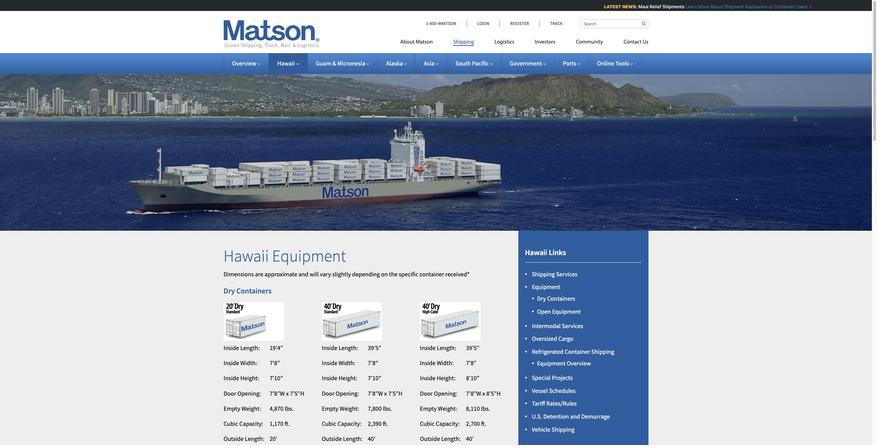 Task type: locate. For each thing, give the bounding box(es) containing it.
0 vertical spatial and
[[299, 270, 309, 278]]

1 width: from the left
[[241, 359, 257, 367]]

dry containers link
[[537, 295, 576, 302]]

0 horizontal spatial empty weight:
[[224, 405, 261, 412]]

0 vertical spatial container
[[773, 4, 794, 9]]

container right the or
[[773, 4, 794, 9]]

weight: for 7,800 lbs.
[[340, 405, 360, 412]]

1 empty weight: from the left
[[224, 405, 261, 412]]

inside length: down the '40' dry standard' image at the left bottom of page
[[322, 344, 358, 352]]

1 horizontal spatial overview
[[567, 359, 591, 367]]

inside width: for 8,110
[[420, 359, 454, 367]]

1 horizontal spatial x
[[384, 389, 387, 397]]

inside length: down 40' dry high-cube image
[[420, 344, 457, 352]]

3 ft. from the left
[[481, 420, 487, 428]]

2 outside length: from the left
[[322, 435, 363, 443]]

ft. right 2,390
[[383, 420, 388, 428]]

container
[[420, 270, 444, 278]]

1 vertical spatial and
[[571, 413, 581, 420]]

1 inside length: from the left
[[224, 344, 260, 352]]

inside width: for 4,870
[[224, 359, 257, 367]]

u.s.
[[532, 413, 543, 420]]

1 horizontal spatial hawaii
[[277, 59, 295, 67]]

open equipment link
[[537, 308, 581, 315]]

2 horizontal spatial opening:
[[434, 389, 458, 397]]

door for 4,870 lbs.
[[224, 389, 236, 397]]

7'8″w up 4,870
[[270, 389, 285, 397]]

south pacific link
[[456, 59, 493, 67]]

0 horizontal spatial 7'8″w x 7'5″h
[[270, 389, 305, 397]]

0 horizontal spatial x
[[286, 389, 289, 397]]

39'5″ for 8'10"
[[466, 344, 480, 352]]

opening: for 7,800 lbs.
[[336, 389, 359, 397]]

inside height:
[[224, 374, 259, 382], [322, 374, 358, 382], [420, 374, 456, 382]]

0 horizontal spatial cubic capacity:
[[224, 420, 263, 428]]

7'8″w x 7'5″h up the 7,800 lbs.
[[368, 389, 403, 397]]

1 horizontal spatial capacity:
[[338, 420, 362, 428]]

0 horizontal spatial 7'10"
[[270, 374, 283, 382]]

2 horizontal spatial cubic capacity:
[[420, 420, 460, 428]]

7'8″w up 8,110
[[466, 389, 482, 397]]

0 horizontal spatial door
[[224, 389, 236, 397]]

0 horizontal spatial cubic
[[224, 420, 238, 428]]

online
[[598, 59, 615, 67]]

40′
[[368, 435, 376, 443], [466, 435, 474, 443]]

7'8″
[[270, 359, 280, 367], [368, 359, 378, 367], [466, 359, 477, 367]]

government
[[510, 59, 542, 67]]

4,870 lbs.
[[270, 405, 294, 412]]

inside length: for 7,800
[[322, 344, 358, 352]]

ft. for 2,390 ft.
[[383, 420, 388, 428]]

3 cubic capacity: from the left
[[420, 420, 460, 428]]

7'10" down 19'4″
[[270, 374, 283, 382]]

800-
[[430, 21, 438, 26]]

height: for 7,800 lbs.
[[339, 374, 358, 382]]

2 cubic capacity: from the left
[[322, 420, 362, 428]]

and
[[299, 270, 309, 278], [571, 413, 581, 420]]

7'8″ for 7,800 lbs.
[[368, 359, 378, 367]]

2 weight: from the left
[[340, 405, 360, 412]]

2 horizontal spatial inside height:
[[420, 374, 456, 382]]

0 horizontal spatial door opening:
[[224, 389, 261, 397]]

equipment down refrigerated on the right of page
[[537, 359, 566, 367]]

1 horizontal spatial weight:
[[340, 405, 360, 412]]

or
[[768, 4, 772, 9]]

lbs. for 8,110 lbs.
[[481, 405, 491, 412]]

inside length: down 20' dry standard image in the left bottom of the page
[[224, 344, 260, 352]]

guam & micronesia link
[[316, 59, 370, 67]]

1 horizontal spatial width:
[[339, 359, 356, 367]]

7'10" for 19'4″
[[270, 374, 283, 382]]

weight:
[[242, 405, 261, 412], [340, 405, 360, 412], [438, 405, 458, 412]]

3 weight: from the left
[[438, 405, 458, 412]]

empty weight: left 7,800
[[322, 405, 360, 412]]

0 horizontal spatial hawaii
[[224, 246, 269, 266]]

1 7'8″w x 7'5″h from the left
[[270, 389, 305, 397]]

0 horizontal spatial height:
[[241, 374, 259, 382]]

0 horizontal spatial and
[[299, 270, 309, 278]]

7'10" for 39'5″
[[368, 374, 381, 382]]

logistics
[[495, 39, 515, 45]]

outside for 1,170
[[224, 435, 244, 443]]

2 7'8″w x 7'5″h from the left
[[368, 389, 403, 397]]

containers down are
[[237, 286, 272, 295]]

1 horizontal spatial cubic
[[322, 420, 337, 428]]

learn
[[685, 4, 697, 9]]

1 vertical spatial services
[[562, 322, 584, 330]]

1 7'10" from the left
[[270, 374, 283, 382]]

2 opening: from the left
[[336, 389, 359, 397]]

0 horizontal spatial outside length:
[[224, 435, 264, 443]]

3 height: from the left
[[437, 374, 456, 382]]

lbs.
[[285, 405, 294, 412], [383, 405, 392, 412], [481, 405, 491, 412]]

top menu navigation
[[400, 36, 649, 50]]

capacity: left 1,170
[[240, 420, 263, 428]]

0 horizontal spatial inside width:
[[224, 359, 257, 367]]

0 horizontal spatial width:
[[241, 359, 257, 367]]

1 horizontal spatial 7'5″h
[[388, 389, 403, 397]]

1 empty from the left
[[224, 405, 240, 412]]

0 horizontal spatial ft.
[[285, 420, 290, 428]]

1 horizontal spatial 7'8″w x 7'5″h
[[368, 389, 403, 397]]

inside length:
[[224, 344, 260, 352], [322, 344, 358, 352], [420, 344, 457, 352]]

1 door from the left
[[224, 389, 236, 397]]

7,800
[[368, 405, 382, 412]]

x for 8,110
[[483, 389, 486, 397]]

projects
[[552, 374, 573, 382]]

2 capacity: from the left
[[338, 420, 362, 428]]

1 horizontal spatial opening:
[[336, 389, 359, 397]]

2,700 ft.
[[466, 420, 487, 428]]

track
[[550, 21, 563, 26]]

height:
[[241, 374, 259, 382], [339, 374, 358, 382], [437, 374, 456, 382]]

empty weight: left 8,110
[[420, 405, 458, 412]]

0 horizontal spatial 7'5″h
[[290, 389, 305, 397]]

oversized
[[532, 335, 558, 343]]

0 horizontal spatial dry
[[224, 286, 235, 295]]

1 horizontal spatial dry
[[537, 295, 546, 302]]

1 horizontal spatial and
[[571, 413, 581, 420]]

government link
[[510, 59, 546, 67]]

1 7'5″h from the left
[[290, 389, 305, 397]]

capacity: left 2,390
[[338, 420, 362, 428]]

1 height: from the left
[[241, 374, 259, 382]]

0 horizontal spatial 7'8″w
[[270, 389, 285, 397]]

outside
[[224, 435, 244, 443], [322, 435, 342, 443], [420, 435, 440, 443]]

7'8″w for 7,800
[[368, 389, 383, 397]]

1 horizontal spatial empty weight:
[[322, 405, 360, 412]]

2 outside from the left
[[322, 435, 342, 443]]

1 horizontal spatial lbs.
[[383, 405, 392, 412]]

u.s. detention and demurrage link
[[532, 413, 610, 420]]

container
[[773, 4, 794, 9], [565, 348, 591, 356]]

services for shipping services
[[557, 270, 578, 278]]

None search field
[[580, 19, 649, 28]]

2 cubic from the left
[[322, 420, 337, 428]]

3 door from the left
[[420, 389, 433, 397]]

2 empty weight: from the left
[[322, 405, 360, 412]]

door
[[224, 389, 236, 397], [322, 389, 335, 397], [420, 389, 433, 397]]

1 capacity: from the left
[[240, 420, 263, 428]]

7'8″w for 4,870
[[270, 389, 285, 397]]

dry containers inside the hawaii links section
[[537, 295, 576, 302]]

1 x from the left
[[286, 389, 289, 397]]

weight: left 7,800
[[340, 405, 360, 412]]

equipment
[[272, 246, 346, 266], [532, 283, 561, 291], [553, 308, 581, 315], [537, 359, 566, 367]]

equipment up will
[[272, 246, 346, 266]]

about left matson
[[400, 39, 415, 45]]

dry inside the hawaii links section
[[537, 295, 546, 302]]

2 ft. from the left
[[383, 420, 388, 428]]

dry containers down dimensions
[[224, 286, 272, 295]]

lbs. right 8,110
[[481, 405, 491, 412]]

3 empty weight: from the left
[[420, 405, 458, 412]]

1 horizontal spatial door
[[322, 389, 335, 397]]

1 ft. from the left
[[285, 420, 290, 428]]

refrigerated container shipping link
[[532, 348, 615, 356]]

refrigerated container shipping
[[532, 348, 615, 356]]

1 opening: from the left
[[238, 389, 261, 397]]

ft. right 2,700
[[481, 420, 487, 428]]

2 horizontal spatial door
[[420, 389, 433, 397]]

about
[[710, 4, 722, 9], [400, 39, 415, 45]]

2 horizontal spatial outside
[[420, 435, 440, 443]]

equipment overview link
[[537, 359, 591, 367]]

1 horizontal spatial empty
[[322, 405, 339, 412]]

will
[[310, 270, 319, 278]]

tools
[[616, 59, 630, 67]]

0 horizontal spatial inside height:
[[224, 374, 259, 382]]

services for intermodal services
[[562, 322, 584, 330]]

1 horizontal spatial 7'8″
[[368, 359, 378, 367]]

2 inside length: from the left
[[322, 344, 358, 352]]

door opening: for 4,870 lbs.
[[224, 389, 261, 397]]

2 horizontal spatial outside length:
[[420, 435, 461, 443]]

x for 4,870
[[286, 389, 289, 397]]

40′ for 2,390 ft.
[[368, 435, 376, 443]]

1 horizontal spatial containers
[[548, 295, 576, 302]]

7'8″w x 7'5″h
[[270, 389, 305, 397], [368, 389, 403, 397]]

lbs. right 7,800
[[383, 405, 392, 412]]

0 vertical spatial services
[[557, 270, 578, 278]]

outside length:
[[224, 435, 264, 443], [322, 435, 363, 443], [420, 435, 461, 443]]

7,800 lbs.
[[368, 405, 392, 412]]

3 outside length: from the left
[[420, 435, 461, 443]]

3 inside height: from the left
[[420, 374, 456, 382]]

1 horizontal spatial dry containers
[[537, 295, 576, 302]]

7'8″w up 7,800
[[368, 389, 383, 397]]

7'8″w x 7'5″h up 4,870 lbs.
[[270, 389, 305, 397]]

3 7'8″w from the left
[[466, 389, 482, 397]]

1 inside width: from the left
[[224, 359, 257, 367]]

container down cargo
[[565, 348, 591, 356]]

0 horizontal spatial capacity:
[[240, 420, 263, 428]]

3 empty from the left
[[420, 405, 437, 412]]

dry down the equipment link
[[537, 295, 546, 302]]

x
[[286, 389, 289, 397], [384, 389, 387, 397], [483, 389, 486, 397]]

3 outside from the left
[[420, 435, 440, 443]]

0 horizontal spatial container
[[565, 348, 591, 356]]

2 inside width: from the left
[[322, 359, 356, 367]]

1 7'8″ from the left
[[270, 359, 280, 367]]

0 horizontal spatial inside length:
[[224, 344, 260, 352]]

3 inside length: from the left
[[420, 344, 457, 352]]

0 horizontal spatial weight:
[[242, 405, 261, 412]]

1 cubic from the left
[[224, 420, 238, 428]]

3 lbs. from the left
[[481, 405, 491, 412]]

2 horizontal spatial ft.
[[481, 420, 487, 428]]

1 39'5″ from the left
[[368, 344, 381, 352]]

20' dry standard image
[[224, 302, 284, 341]]

1 horizontal spatial door opening:
[[322, 389, 359, 397]]

online tools
[[598, 59, 630, 67]]

blue matson logo with ocean, shipping, truck, rail and logistics written beneath it. image
[[224, 20, 320, 48]]

0 horizontal spatial lbs.
[[285, 405, 294, 412]]

0 horizontal spatial opening:
[[238, 389, 261, 397]]

2 empty from the left
[[322, 405, 339, 412]]

length:
[[241, 344, 260, 352], [339, 344, 358, 352], [437, 344, 457, 352], [245, 435, 264, 443], [343, 435, 363, 443], [442, 435, 461, 443]]

slightly
[[332, 270, 351, 278]]

hawaii inside section
[[525, 248, 548, 257]]

empty for 4,870 lbs.
[[224, 405, 240, 412]]

assistance
[[744, 4, 767, 9]]

empty for 8,110 lbs.
[[420, 405, 437, 412]]

1 cubic capacity: from the left
[[224, 420, 263, 428]]

0 horizontal spatial containers
[[237, 286, 272, 295]]

1 horizontal spatial 39'5″
[[466, 344, 480, 352]]

40′ down 2,390
[[368, 435, 376, 443]]

2 width: from the left
[[339, 359, 356, 367]]

0 horizontal spatial 39'5″
[[368, 344, 381, 352]]

40′ down 2,700
[[466, 435, 474, 443]]

0 horizontal spatial empty
[[224, 405, 240, 412]]

cubic capacity: left 1,170
[[224, 420, 263, 428]]

dry containers up open equipment
[[537, 295, 576, 302]]

1 7'8″w from the left
[[270, 389, 285, 397]]

capacity: for 2,700 ft.
[[436, 420, 460, 428]]

alaska
[[386, 59, 403, 67]]

2 horizontal spatial door opening:
[[420, 389, 458, 397]]

2 x from the left
[[384, 389, 387, 397]]

2 horizontal spatial 7'8″w
[[466, 389, 482, 397]]

2 door opening: from the left
[[322, 389, 359, 397]]

1,170
[[270, 420, 284, 428]]

height: for 4,870 lbs.
[[241, 374, 259, 382]]

cubic for 2,700 ft.
[[420, 420, 435, 428]]

1 horizontal spatial inside height:
[[322, 374, 358, 382]]

1 40′ from the left
[[368, 435, 376, 443]]

container inside the hawaii links section
[[565, 348, 591, 356]]

matson containership arriving honolulu, hawaii with containers. image
[[0, 63, 873, 231]]

2 horizontal spatial inside length:
[[420, 344, 457, 352]]

2 horizontal spatial x
[[483, 389, 486, 397]]

2 7'8″w from the left
[[368, 389, 383, 397]]

3 door opening: from the left
[[420, 389, 458, 397]]

2 horizontal spatial cubic
[[420, 420, 435, 428]]

>
[[808, 4, 811, 9]]

door opening: for 7,800 lbs.
[[322, 389, 359, 397]]

2 horizontal spatial inside width:
[[420, 359, 454, 367]]

2 horizontal spatial capacity:
[[436, 420, 460, 428]]

1 horizontal spatial cubic capacity:
[[322, 420, 362, 428]]

2 horizontal spatial height:
[[437, 374, 456, 382]]

asia link
[[424, 59, 439, 67]]

2 7'8″ from the left
[[368, 359, 378, 367]]

oversized cargo link
[[532, 335, 574, 343]]

equipment down dry containers link
[[553, 308, 581, 315]]

and left will
[[299, 270, 309, 278]]

1 horizontal spatial outside
[[322, 435, 342, 443]]

search image
[[642, 21, 647, 26]]

2 horizontal spatial weight:
[[438, 405, 458, 412]]

alaska link
[[386, 59, 407, 67]]

7'10" up 7,800
[[368, 374, 381, 382]]

2 39'5″ from the left
[[466, 344, 480, 352]]

1 horizontal spatial about
[[710, 4, 722, 9]]

services up cargo
[[562, 322, 584, 330]]

19'4″
[[270, 344, 283, 352]]

1 horizontal spatial inside length:
[[322, 344, 358, 352]]

services down links
[[557, 270, 578, 278]]

south
[[456, 59, 471, 67]]

hawaii for hawaii equipment
[[224, 246, 269, 266]]

weight: left 8,110
[[438, 405, 458, 412]]

20′
[[270, 435, 277, 443]]

2 horizontal spatial hawaii
[[525, 248, 548, 257]]

40′ for 2,700 ft.
[[466, 435, 474, 443]]

1 inside height: from the left
[[224, 374, 259, 382]]

dimensions
[[224, 270, 254, 278]]

1 horizontal spatial outside length:
[[322, 435, 363, 443]]

8'10"
[[466, 374, 480, 382]]

1 horizontal spatial 7'8″w
[[368, 389, 383, 397]]

2 inside height: from the left
[[322, 374, 358, 382]]

1 vertical spatial overview
[[567, 359, 591, 367]]

2 40′ from the left
[[466, 435, 474, 443]]

ft. right 1,170
[[285, 420, 290, 428]]

dry
[[224, 286, 235, 295], [537, 295, 546, 302]]

3 inside width: from the left
[[420, 359, 454, 367]]

lbs. for 4,870 lbs.
[[285, 405, 294, 412]]

x left 8'5″h
[[483, 389, 486, 397]]

3 cubic from the left
[[420, 420, 435, 428]]

2,390 ft.
[[368, 420, 388, 428]]

7'8″w x 8'5″h
[[466, 389, 501, 397]]

inside width: for 7,800
[[322, 359, 356, 367]]

1 horizontal spatial 7'10"
[[368, 374, 381, 382]]

refrigerated
[[532, 348, 564, 356]]

empty weight: left 4,870
[[224, 405, 261, 412]]

pacific
[[472, 59, 489, 67]]

capacity:
[[240, 420, 263, 428], [338, 420, 362, 428], [436, 420, 460, 428]]

cubic capacity: left 2,700
[[420, 420, 460, 428]]

0 vertical spatial about
[[710, 4, 722, 9]]

3 capacity: from the left
[[436, 420, 460, 428]]

2 7'5″h from the left
[[388, 389, 403, 397]]

1 outside from the left
[[224, 435, 244, 443]]

capacity: for 2,390 ft.
[[338, 420, 362, 428]]

approximate
[[265, 270, 297, 278]]

login link
[[467, 21, 500, 26]]

2 height: from the left
[[339, 374, 358, 382]]

1 vertical spatial about
[[400, 39, 415, 45]]

2 horizontal spatial 7'8″
[[466, 359, 477, 367]]

2 horizontal spatial empty
[[420, 405, 437, 412]]

special
[[532, 374, 551, 382]]

opening:
[[238, 389, 261, 397], [336, 389, 359, 397], [434, 389, 458, 397]]

39'5″ for 7'10"
[[368, 344, 381, 352]]

1 door opening: from the left
[[224, 389, 261, 397]]

and down rates/rules
[[571, 413, 581, 420]]

shipments
[[662, 4, 684, 9]]

open equipment
[[537, 308, 581, 315]]

containers up open equipment
[[548, 295, 576, 302]]

ft. for 2,700 ft.
[[481, 420, 487, 428]]

1 horizontal spatial ft.
[[383, 420, 388, 428]]

1 weight: from the left
[[242, 405, 261, 412]]

0 horizontal spatial outside
[[224, 435, 244, 443]]

outside for 2,390
[[322, 435, 342, 443]]

1 horizontal spatial inside width:
[[322, 359, 356, 367]]

0 horizontal spatial 7'8″
[[270, 359, 280, 367]]

2 door from the left
[[322, 389, 335, 397]]

guam & micronesia
[[316, 59, 366, 67]]

dimensions are approximate and will vary slightly depending on the specific container received*
[[224, 270, 470, 278]]

0 horizontal spatial about
[[400, 39, 415, 45]]

dry down dimensions
[[224, 286, 235, 295]]

3 opening: from the left
[[434, 389, 458, 397]]

1 horizontal spatial height:
[[339, 374, 358, 382]]

2 horizontal spatial empty weight:
[[420, 405, 458, 412]]

2 lbs. from the left
[[383, 405, 392, 412]]

3 x from the left
[[483, 389, 486, 397]]

inside
[[224, 344, 239, 352], [322, 344, 338, 352], [420, 344, 436, 352], [224, 359, 239, 367], [322, 359, 338, 367], [420, 359, 436, 367], [224, 374, 239, 382], [322, 374, 338, 382], [420, 374, 436, 382]]

hawaii up dimensions
[[224, 246, 269, 266]]

2 horizontal spatial lbs.
[[481, 405, 491, 412]]

7'5″h up 4,870 lbs.
[[290, 389, 305, 397]]

about inside top menu navigation
[[400, 39, 415, 45]]

cubic capacity: for 2,390 ft.
[[322, 420, 362, 428]]

lbs. right 4,870
[[285, 405, 294, 412]]

2 horizontal spatial width:
[[437, 359, 454, 367]]

hawaii down blue matson logo with ocean, shipping, truck, rail and logistics written beneath it.
[[277, 59, 295, 67]]

hawaii links
[[525, 248, 566, 257]]

2 7'10" from the left
[[368, 374, 381, 382]]

outside length: for 2,700 ft.
[[420, 435, 461, 443]]

services
[[557, 270, 578, 278], [562, 322, 584, 330]]

shipping
[[454, 39, 474, 45], [532, 270, 555, 278], [592, 348, 615, 356], [552, 426, 575, 433]]

weight: left 4,870
[[242, 405, 261, 412]]

cubic capacity: left 2,390
[[322, 420, 362, 428]]

inside length: for 8,110
[[420, 344, 457, 352]]

about right more
[[710, 4, 722, 9]]

0 vertical spatial overview
[[232, 59, 257, 67]]

x up the 7,800 lbs.
[[384, 389, 387, 397]]

1 lbs. from the left
[[285, 405, 294, 412]]

shipping link
[[443, 36, 485, 50]]

1 horizontal spatial 40′
[[466, 435, 474, 443]]

3 7'8″ from the left
[[466, 359, 477, 367]]

7'5″h up the 7,800 lbs.
[[388, 389, 403, 397]]

capacity: left 2,700
[[436, 420, 460, 428]]

0 horizontal spatial 40′
[[368, 435, 376, 443]]

lbs. for 7,800 lbs.
[[383, 405, 392, 412]]

hawaii left links
[[525, 248, 548, 257]]

1 outside length: from the left
[[224, 435, 264, 443]]

ports
[[563, 59, 577, 67]]

x up 4,870 lbs.
[[286, 389, 289, 397]]

3 width: from the left
[[437, 359, 454, 367]]

1 vertical spatial container
[[565, 348, 591, 356]]



Task type: describe. For each thing, give the bounding box(es) containing it.
cubic capacity: for 1,170 ft.
[[224, 420, 263, 428]]

7'8″ for 8,110 lbs.
[[466, 359, 477, 367]]

ft. for 1,170 ft.
[[285, 420, 290, 428]]

hawaii links section
[[510, 231, 657, 445]]

containers inside the hawaii links section
[[548, 295, 576, 302]]

tariff rates/rules
[[532, 400, 577, 408]]

width: for 4,870 lbs.
[[241, 359, 257, 367]]

cubic for 1,170 ft.
[[224, 420, 238, 428]]

7'8″w for 8,110
[[466, 389, 482, 397]]

0 horizontal spatial dry containers
[[224, 286, 272, 295]]

overview inside the hawaii links section
[[567, 359, 591, 367]]

x for 7,800
[[384, 389, 387, 397]]

&
[[333, 59, 336, 67]]

received*
[[446, 270, 470, 278]]

empty weight: for 4,870 lbs.
[[224, 405, 261, 412]]

latest news: maui relief shipments learn more about shipment assistance or container loans >
[[603, 4, 811, 9]]

outside for 2,700
[[420, 435, 440, 443]]

40' dry standard image
[[322, 302, 382, 341]]

outside length: for 2,390 ft.
[[322, 435, 363, 443]]

cubic capacity: for 2,700 ft.
[[420, 420, 460, 428]]

door for 8,110 lbs.
[[420, 389, 433, 397]]

loans
[[795, 4, 807, 9]]

special projects link
[[532, 374, 573, 382]]

investors
[[535, 39, 556, 45]]

outside length: for 1,170 ft.
[[224, 435, 264, 443]]

login
[[478, 21, 490, 26]]

capacity: for 1,170 ft.
[[240, 420, 263, 428]]

open
[[537, 308, 551, 315]]

0 horizontal spatial overview
[[232, 59, 257, 67]]

2,390
[[368, 420, 382, 428]]

hawaii link
[[277, 59, 299, 67]]

7'5″h for 4,870 lbs.
[[290, 389, 305, 397]]

us
[[643, 39, 649, 45]]

asia
[[424, 59, 435, 67]]

investors link
[[525, 36, 566, 50]]

8'5″h
[[487, 389, 501, 397]]

7'8″w x 7'5″h for 4,870
[[270, 389, 305, 397]]

weight: for 4,870 lbs.
[[242, 405, 261, 412]]

7'8″ for 4,870 lbs.
[[270, 359, 280, 367]]

register link
[[500, 21, 540, 26]]

4matson
[[438, 21, 457, 26]]

guam
[[316, 59, 331, 67]]

the
[[389, 270, 398, 278]]

empty weight: for 7,800 lbs.
[[322, 405, 360, 412]]

more
[[698, 4, 708, 9]]

7'5″h for 7,800 lbs.
[[388, 389, 403, 397]]

intermodal
[[532, 322, 561, 330]]

online tools link
[[598, 59, 634, 67]]

equipment up dry containers link
[[532, 283, 561, 291]]

shipping services link
[[532, 270, 578, 278]]

weight: for 8,110 lbs.
[[438, 405, 458, 412]]

contact us link
[[614, 36, 649, 50]]

news:
[[621, 4, 637, 9]]

shipment
[[723, 4, 743, 9]]

cubic for 2,390 ft.
[[322, 420, 337, 428]]

hawaii for hawaii links
[[525, 248, 548, 257]]

vehicle
[[532, 426, 551, 433]]

vessel schedules link
[[532, 387, 576, 395]]

8,110 lbs.
[[466, 405, 491, 412]]

vary
[[320, 270, 331, 278]]

vehicle shipping link
[[532, 426, 575, 433]]

community
[[576, 39, 604, 45]]

empty for 7,800 lbs.
[[322, 405, 339, 412]]

height: for 8,110 lbs.
[[437, 374, 456, 382]]

2,700
[[466, 420, 480, 428]]

vehicle shipping
[[532, 426, 575, 433]]

1-800-4matson link
[[426, 21, 467, 26]]

detention
[[544, 413, 569, 420]]

about matson
[[400, 39, 433, 45]]

inside height: for 8,110
[[420, 374, 456, 382]]

schedules
[[550, 387, 576, 395]]

maui
[[638, 4, 648, 9]]

contact
[[624, 39, 642, 45]]

tariff
[[532, 400, 546, 408]]

shipping services
[[532, 270, 578, 278]]

south pacific
[[456, 59, 489, 67]]

width: for 7,800 lbs.
[[339, 359, 356, 367]]

matson
[[416, 39, 433, 45]]

40' dry high-cube image
[[420, 302, 481, 341]]

inside height: for 7,800
[[322, 374, 358, 382]]

8,110
[[466, 405, 480, 412]]

hawaii equipment
[[224, 246, 346, 266]]

on
[[381, 270, 388, 278]]

track link
[[540, 21, 563, 26]]

intermodal services
[[532, 322, 584, 330]]

contact us
[[624, 39, 649, 45]]

overview link
[[232, 59, 261, 67]]

1-
[[426, 21, 430, 26]]

intermodal services link
[[532, 322, 584, 330]]

cargo
[[559, 335, 574, 343]]

1 horizontal spatial container
[[773, 4, 794, 9]]

1,170 ft.
[[270, 420, 290, 428]]

register
[[511, 21, 530, 26]]

opening: for 4,870 lbs.
[[238, 389, 261, 397]]

tariff rates/rules link
[[532, 400, 577, 408]]

opening: for 8,110 lbs.
[[434, 389, 458, 397]]

specific
[[399, 270, 419, 278]]

inside height: for 4,870
[[224, 374, 259, 382]]

are
[[255, 270, 263, 278]]

door for 7,800 lbs.
[[322, 389, 335, 397]]

Search search field
[[580, 19, 649, 28]]

empty weight: for 8,110 lbs.
[[420, 405, 458, 412]]

width: for 8,110 lbs.
[[437, 359, 454, 367]]

community link
[[566, 36, 614, 50]]

micronesia
[[338, 59, 366, 67]]

vessel schedules
[[532, 387, 576, 395]]

relief
[[649, 4, 661, 9]]

7'8″w x 7'5″h for 7,800
[[368, 389, 403, 397]]

equipment link
[[532, 283, 561, 291]]

inside length: for 4,870
[[224, 344, 260, 352]]

learn more about shipment assistance or container loans > link
[[685, 4, 811, 9]]

and inside the hawaii links section
[[571, 413, 581, 420]]

shipping inside top menu navigation
[[454, 39, 474, 45]]

hawaii for hawaii
[[277, 59, 295, 67]]

logistics link
[[485, 36, 525, 50]]

oversized cargo
[[532, 335, 574, 343]]

door opening: for 8,110 lbs.
[[420, 389, 458, 397]]

rates/rules
[[547, 400, 577, 408]]



Task type: vqa. For each thing, say whether or not it's contained in the screenshot.


